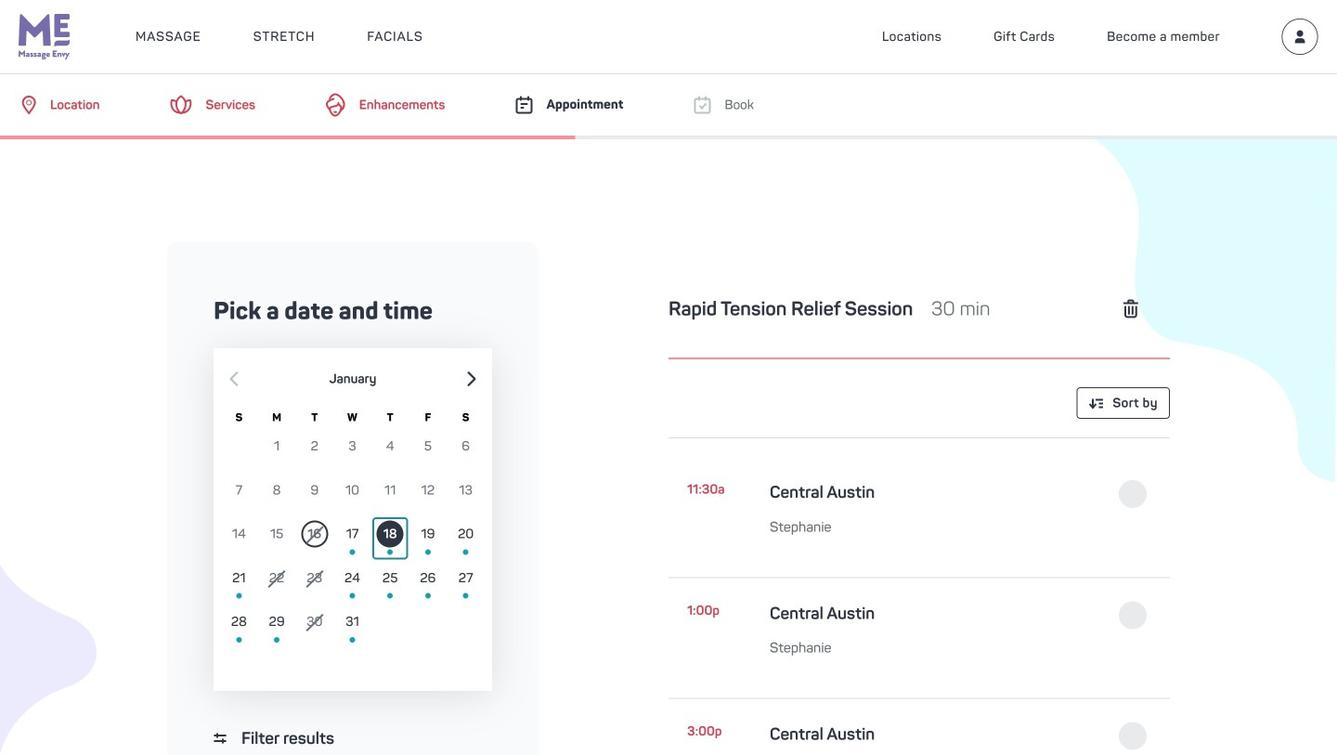 Task type: describe. For each thing, give the bounding box(es) containing it.
nav login icon image
[[1282, 18, 1319, 55]]

thursday element
[[371, 409, 409, 429]]

monday element
[[258, 409, 296, 429]]

4 row from the top
[[220, 560, 485, 604]]

2 row from the top
[[220, 473, 485, 516]]

sunday element
[[220, 409, 258, 429]]

1 row from the top
[[220, 429, 485, 473]]



Task type: locate. For each thing, give the bounding box(es) containing it.
massage envy logo image
[[19, 14, 71, 59]]

5 row from the top
[[220, 604, 485, 648]]

row
[[220, 429, 485, 473], [220, 473, 485, 516], [220, 516, 485, 560], [220, 560, 485, 604], [220, 604, 485, 648]]

grid
[[220, 409, 485, 692]]

friday element
[[409, 409, 447, 429]]

tuesday element
[[296, 409, 334, 429]]

3 row from the top
[[220, 516, 485, 560]]

click to remove 60 min total body stretch session image
[[1124, 301, 1138, 317]]

saturday element
[[447, 409, 485, 429]]

progress bar
[[0, 136, 575, 139]]

wednesday element
[[334, 409, 371, 429]]



